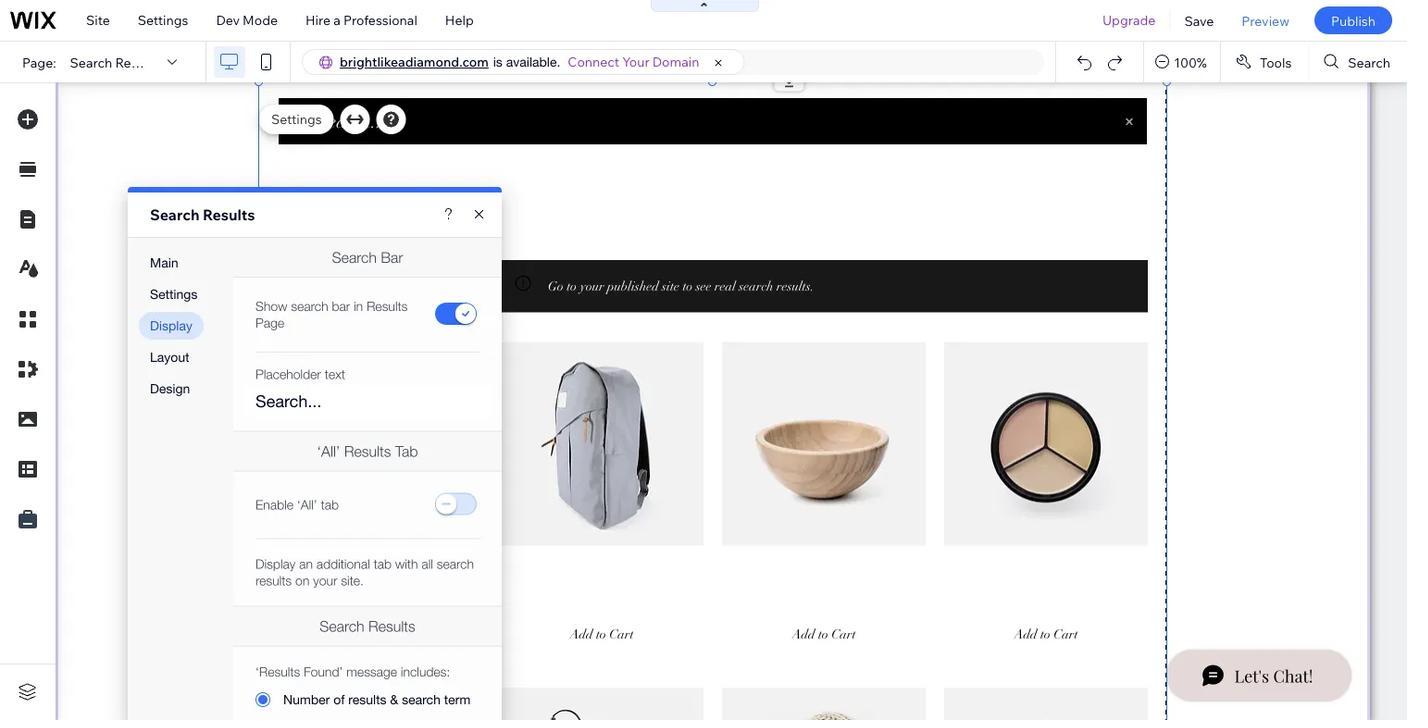 Task type: vqa. For each thing, say whether or not it's contained in the screenshot.
Professional
yes



Task type: describe. For each thing, give the bounding box(es) containing it.
1 vertical spatial settings
[[271, 111, 322, 127]]

help
[[445, 12, 474, 28]]

is
[[493, 54, 503, 69]]

0 horizontal spatial search
[[70, 54, 112, 70]]

0 vertical spatial results
[[115, 54, 160, 70]]

preview
[[1242, 12, 1290, 28]]

publish button
[[1315, 6, 1393, 34]]

preview button
[[1228, 0, 1304, 41]]

connect
[[568, 54, 620, 70]]



Task type: locate. For each thing, give the bounding box(es) containing it.
your
[[623, 54, 650, 70]]

100%
[[1174, 54, 1208, 70]]

professional
[[344, 12, 418, 28]]

0 horizontal spatial results
[[115, 54, 160, 70]]

available.
[[506, 54, 561, 69]]

100% button
[[1145, 42, 1220, 82]]

upgrade
[[1103, 12, 1156, 28]]

1 horizontal spatial results
[[203, 206, 255, 224]]

tools button
[[1221, 42, 1309, 82]]

1 vertical spatial results
[[203, 206, 255, 224]]

1 vertical spatial search results
[[150, 206, 255, 224]]

0 vertical spatial search results
[[70, 54, 160, 70]]

search button
[[1310, 42, 1408, 82]]

brightlikeadiamond.com
[[340, 54, 489, 70]]

domain
[[653, 54, 700, 70]]

1 horizontal spatial settings
[[271, 111, 322, 127]]

2 horizontal spatial search
[[1349, 54, 1391, 70]]

publish
[[1332, 12, 1376, 28]]

dev mode
[[216, 12, 278, 28]]

results
[[115, 54, 160, 70], [203, 206, 255, 224]]

search results
[[70, 54, 160, 70], [150, 206, 255, 224]]

save button
[[1171, 0, 1228, 41]]

0 horizontal spatial settings
[[138, 12, 188, 28]]

hire a professional
[[306, 12, 418, 28]]

mode
[[243, 12, 278, 28]]

tools
[[1260, 54, 1292, 70]]

1 horizontal spatial search
[[150, 206, 200, 224]]

dev
[[216, 12, 240, 28]]

search
[[70, 54, 112, 70], [1349, 54, 1391, 70], [150, 206, 200, 224]]

a
[[334, 12, 341, 28]]

0 vertical spatial settings
[[138, 12, 188, 28]]

site
[[86, 12, 110, 28]]

hire
[[306, 12, 331, 28]]

is available. connect your domain
[[493, 54, 700, 70]]

settings
[[138, 12, 188, 28], [271, 111, 322, 127]]

search inside button
[[1349, 54, 1391, 70]]

save
[[1185, 12, 1214, 28]]



